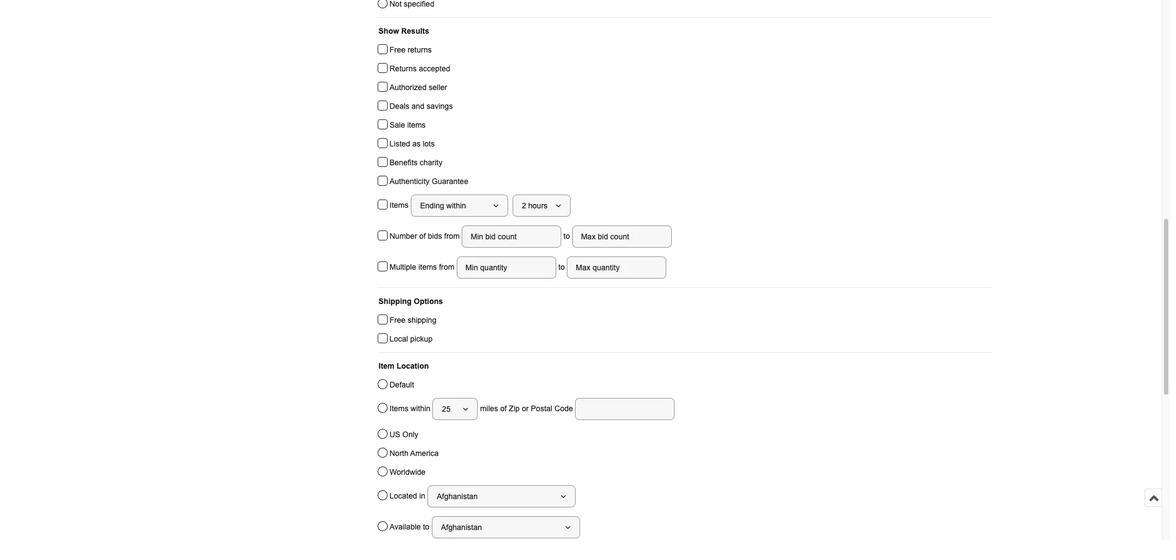 Task type: locate. For each thing, give the bounding box(es) containing it.
free up local at the bottom of the page
[[390, 316, 406, 325]]

miles
[[480, 404, 498, 413]]

and
[[412, 102, 425, 111]]

benefits
[[390, 158, 418, 167]]

returns
[[390, 64, 417, 73]]

0 horizontal spatial of
[[419, 232, 426, 240]]

items right multiple
[[419, 263, 437, 271]]

1 vertical spatial to
[[556, 263, 567, 271]]

items within
[[390, 404, 433, 413]]

of for number
[[419, 232, 426, 240]]

location
[[397, 362, 429, 371]]

items up as
[[407, 121, 426, 129]]

from
[[444, 232, 460, 240], [439, 263, 455, 271]]

pickup
[[410, 335, 433, 343]]

items left within
[[390, 404, 409, 413]]

Enter minimum number of bids text field
[[462, 226, 562, 248]]

of
[[419, 232, 426, 240], [500, 404, 507, 413]]

returns
[[408, 45, 432, 54]]

1 horizontal spatial of
[[500, 404, 507, 413]]

0 vertical spatial of
[[419, 232, 426, 240]]

located in
[[390, 492, 428, 500]]

listed
[[390, 139, 410, 148]]

Enter maximum number of bids text field
[[572, 226, 672, 248]]

deals
[[390, 102, 409, 111]]

of left bids
[[419, 232, 426, 240]]

1 vertical spatial items
[[390, 404, 409, 413]]

free
[[390, 45, 406, 54], [390, 316, 406, 325]]

north america
[[390, 449, 439, 458]]

in
[[419, 492, 425, 500]]

2 free from the top
[[390, 316, 406, 325]]

to for multiple items from
[[556, 263, 567, 271]]

of left zip
[[500, 404, 507, 413]]

code
[[555, 404, 573, 413]]

of for miles
[[500, 404, 507, 413]]

free up returns
[[390, 45, 406, 54]]

shipping options
[[379, 297, 443, 306]]

returns accepted
[[390, 64, 450, 73]]

sale items
[[390, 121, 426, 129]]

multiple
[[390, 263, 416, 271]]

from right bids
[[444, 232, 460, 240]]

to
[[562, 232, 572, 240], [556, 263, 567, 271], [423, 523, 430, 531]]

items
[[407, 121, 426, 129], [419, 263, 437, 271]]

deals and savings
[[390, 102, 453, 111]]

0 vertical spatial free
[[390, 45, 406, 54]]

from down bids
[[439, 263, 455, 271]]

show results
[[379, 27, 429, 35]]

items
[[390, 201, 411, 209], [390, 404, 409, 413]]

shipping
[[379, 297, 412, 306]]

free for free returns
[[390, 45, 406, 54]]

items for items
[[390, 201, 411, 209]]

item
[[379, 362, 395, 371]]

authenticity guarantee
[[390, 177, 468, 186]]

charity
[[420, 158, 443, 167]]

free for free shipping
[[390, 316, 406, 325]]

1 vertical spatial of
[[500, 404, 507, 413]]

results
[[401, 27, 429, 35]]

0 vertical spatial items
[[407, 121, 426, 129]]

zip
[[509, 404, 520, 413]]

1 free from the top
[[390, 45, 406, 54]]

local
[[390, 335, 408, 343]]

1 vertical spatial free
[[390, 316, 406, 325]]

number
[[390, 232, 417, 240]]

items for items within
[[390, 404, 409, 413]]

items down authenticity on the left top of the page
[[390, 201, 411, 209]]

worldwide
[[390, 468, 426, 477]]

1 vertical spatial items
[[419, 263, 437, 271]]

1 items from the top
[[390, 201, 411, 209]]

0 vertical spatial to
[[562, 232, 572, 240]]

0 vertical spatial items
[[390, 201, 411, 209]]

2 items from the top
[[390, 404, 409, 413]]



Task type: vqa. For each thing, say whether or not it's contained in the screenshot.
No corresponding to Custom Bundle
no



Task type: describe. For each thing, give the bounding box(es) containing it.
america
[[410, 449, 439, 458]]

guarantee
[[432, 177, 468, 186]]

or
[[522, 404, 529, 413]]

seller
[[429, 83, 447, 92]]

located
[[390, 492, 417, 500]]

0 vertical spatial from
[[444, 232, 460, 240]]

2 vertical spatial to
[[423, 523, 430, 531]]

items for sale
[[407, 121, 426, 129]]

bids
[[428, 232, 442, 240]]

options
[[414, 297, 443, 306]]

us only
[[390, 430, 419, 439]]

available to
[[390, 523, 432, 531]]

authorized
[[390, 83, 427, 92]]

shipping
[[408, 316, 437, 325]]

Enter minimum quantity text field
[[457, 257, 556, 279]]

to for number of bids from
[[562, 232, 572, 240]]

local pickup
[[390, 335, 433, 343]]

within
[[411, 404, 431, 413]]

us
[[390, 430, 400, 439]]

authenticity
[[390, 177, 430, 186]]

as
[[412, 139, 421, 148]]

listed as lots
[[390, 139, 435, 148]]

free returns
[[390, 45, 432, 54]]

multiple items from
[[390, 263, 457, 271]]

accepted
[[419, 64, 450, 73]]

free shipping
[[390, 316, 437, 325]]

authorized seller
[[390, 83, 447, 92]]

lots
[[423, 139, 435, 148]]

benefits charity
[[390, 158, 443, 167]]

default
[[390, 381, 414, 389]]

postal
[[531, 404, 553, 413]]

miles of zip or postal code
[[478, 404, 575, 413]]

Enter Maximum Quantity text field
[[567, 257, 667, 279]]

show
[[379, 27, 399, 35]]

Zip or Postal Code text field
[[575, 398, 675, 420]]

north
[[390, 449, 409, 458]]

savings
[[427, 102, 453, 111]]

sale
[[390, 121, 405, 129]]

number of bids from
[[390, 232, 462, 240]]

only
[[403, 430, 419, 439]]

items for multiple
[[419, 263, 437, 271]]

item location
[[379, 362, 429, 371]]

1 vertical spatial from
[[439, 263, 455, 271]]

available
[[390, 523, 421, 531]]



